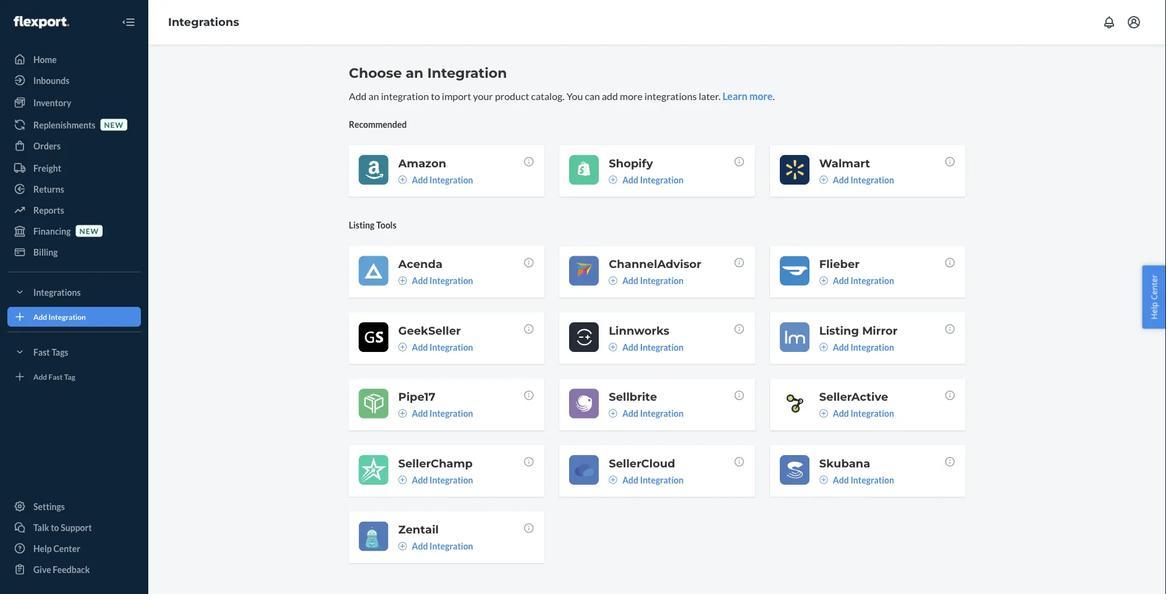 Task type: locate. For each thing, give the bounding box(es) containing it.
billing link
[[7, 242, 141, 262]]

an down choose on the top left
[[369, 90, 379, 102]]

0 horizontal spatial integrations
[[33, 287, 81, 298]]

add for walmart
[[833, 175, 849, 185]]

add integration down amazon
[[412, 175, 473, 185]]

plus circle image down flieber
[[819, 276, 828, 285]]

add integration down the "acenda"
[[412, 276, 473, 286]]

plus circle image down sellerchamp
[[398, 476, 407, 484]]

plus circle image
[[398, 276, 407, 285], [609, 276, 618, 285], [819, 276, 828, 285], [398, 343, 407, 352], [819, 343, 828, 352], [398, 409, 407, 418], [819, 409, 828, 418], [398, 476, 407, 484], [609, 476, 618, 484], [819, 476, 828, 484]]

1 horizontal spatial help
[[1149, 302, 1160, 320]]

plus circle image down pipe17
[[398, 409, 407, 418]]

add integration down linnworks in the bottom right of the page
[[622, 342, 684, 352]]

to inside button
[[51, 523, 59, 533]]

flexport logo image
[[14, 16, 69, 28]]

add up fast tags
[[33, 312, 47, 321]]

1 vertical spatial integrations
[[33, 287, 81, 298]]

catalog.
[[531, 90, 565, 102]]

integration down shopify
[[640, 175, 684, 185]]

help center
[[1149, 275, 1160, 320], [33, 544, 80, 554]]

integration down the sellbrite
[[640, 408, 684, 419]]

add integration link down amazon
[[398, 174, 473, 186]]

add integration link down flieber
[[819, 275, 894, 287]]

plus circle image down selleractive
[[819, 409, 828, 418]]

listing
[[349, 220, 375, 230], [819, 324, 859, 337]]

fast tags
[[33, 347, 68, 358]]

more
[[620, 90, 643, 102], [750, 90, 773, 102]]

new up orders link
[[104, 120, 124, 129]]

1 more from the left
[[620, 90, 643, 102]]

add integration down pipe17
[[412, 408, 473, 419]]

returns link
[[7, 179, 141, 199]]

add down the sellercloud
[[622, 475, 638, 485]]

more right learn
[[750, 90, 773, 102]]

integration for acenda
[[430, 276, 473, 286]]

0 vertical spatial new
[[104, 120, 124, 129]]

plus circle image for selleractive
[[819, 409, 828, 418]]

fast tags button
[[7, 342, 141, 362]]

add for listing mirror
[[833, 342, 849, 352]]

0 vertical spatial an
[[406, 65, 424, 81]]

0 horizontal spatial listing
[[349, 220, 375, 230]]

1 vertical spatial listing
[[819, 324, 859, 337]]

add integration for skubana
[[833, 475, 894, 485]]

to right talk
[[51, 523, 59, 533]]

fast left tag at the left bottom of page
[[49, 372, 63, 381]]

integration for flieber
[[851, 276, 894, 286]]

integrations
[[168, 15, 239, 29], [33, 287, 81, 298]]

new
[[104, 120, 124, 129], [79, 226, 99, 235]]

0 vertical spatial fast
[[33, 347, 50, 358]]

add integration down geekseller
[[412, 342, 473, 352]]

plus circle image down the sellercloud
[[609, 476, 618, 484]]

plus circle image for sellbrite
[[609, 409, 618, 418]]

feedback
[[53, 565, 90, 575]]

replenishments
[[33, 120, 95, 130]]

orders
[[33, 141, 61, 151]]

add for flieber
[[833, 276, 849, 286]]

add down linnworks in the bottom right of the page
[[622, 342, 638, 352]]

0 horizontal spatial center
[[53, 544, 80, 554]]

add down sellerchamp
[[412, 475, 428, 485]]

integration down pipe17
[[430, 408, 473, 419]]

plus circle image
[[398, 175, 407, 184], [609, 175, 618, 184], [819, 175, 828, 184], [609, 343, 618, 352], [609, 409, 618, 418], [398, 542, 407, 551]]

add down geekseller
[[412, 342, 428, 352]]

add down 'zentail'
[[412, 541, 428, 552]]

plus circle image down walmart
[[819, 175, 828, 184]]

inbounds
[[33, 75, 69, 86]]

add integration link down shopify
[[609, 174, 684, 186]]

add
[[602, 90, 618, 102]]

plus circle image for shopify
[[609, 175, 618, 184]]

plus circle image down the sellbrite
[[609, 409, 618, 418]]

add integration link down geekseller
[[398, 341, 473, 353]]

integration down sellerchamp
[[430, 475, 473, 485]]

plus circle image for geekseller
[[398, 343, 407, 352]]

add integration link down selleractive
[[819, 407, 894, 420]]

shopify
[[609, 156, 653, 170]]

integration for sellercloud
[[640, 475, 684, 485]]

integration for sellbrite
[[640, 408, 684, 419]]

add integration down 'zentail'
[[412, 541, 473, 552]]

plus circle image down listing mirror on the bottom right
[[819, 343, 828, 352]]

add down shopify
[[622, 175, 638, 185]]

integration down selleractive
[[851, 408, 894, 419]]

give feedback
[[33, 565, 90, 575]]

1 vertical spatial new
[[79, 226, 99, 235]]

listing tools
[[349, 220, 396, 230]]

0 vertical spatial listing
[[349, 220, 375, 230]]

open notifications image
[[1102, 15, 1117, 30]]

add integration link for amazon
[[398, 174, 473, 186]]

add fast tag
[[33, 372, 75, 381]]

integration for sellerchamp
[[430, 475, 473, 485]]

walmart
[[819, 156, 870, 170]]

add integration down listing mirror on the bottom right
[[833, 342, 894, 352]]

integration down 'zentail'
[[430, 541, 473, 552]]

an up integration
[[406, 65, 424, 81]]

sellerchamp
[[398, 457, 473, 470]]

integration down flieber
[[851, 276, 894, 286]]

add integration for sellerchamp
[[412, 475, 473, 485]]

add for skubana
[[833, 475, 849, 485]]

help center inside button
[[1149, 275, 1160, 320]]

add
[[349, 90, 367, 102], [412, 175, 428, 185], [622, 175, 638, 185], [833, 175, 849, 185], [412, 276, 428, 286], [622, 276, 638, 286], [833, 276, 849, 286], [33, 312, 47, 321], [412, 342, 428, 352], [622, 342, 638, 352], [833, 342, 849, 352], [33, 372, 47, 381], [412, 408, 428, 419], [622, 408, 638, 419], [833, 408, 849, 419], [412, 475, 428, 485], [622, 475, 638, 485], [833, 475, 849, 485], [412, 541, 428, 552]]

add integration link down skubana
[[819, 474, 894, 486]]

support
[[61, 523, 92, 533]]

center
[[1149, 275, 1160, 300], [53, 544, 80, 554]]

integration for selleractive
[[851, 408, 894, 419]]

plus circle image for sellercloud
[[609, 476, 618, 484]]

add down the "acenda"
[[412, 276, 428, 286]]

add for pipe17
[[412, 408, 428, 419]]

add down the sellbrite
[[622, 408, 638, 419]]

0 vertical spatial to
[[431, 90, 440, 102]]

give feedback button
[[7, 560, 141, 580]]

fast
[[33, 347, 50, 358], [49, 372, 63, 381]]

listing left the mirror
[[819, 324, 859, 337]]

add integration down selleractive
[[833, 408, 894, 419]]

1 horizontal spatial center
[[1149, 275, 1160, 300]]

integration
[[427, 65, 507, 81], [430, 175, 473, 185], [640, 175, 684, 185], [851, 175, 894, 185], [430, 276, 473, 286], [640, 276, 684, 286], [851, 276, 894, 286], [49, 312, 86, 321], [430, 342, 473, 352], [640, 342, 684, 352], [851, 342, 894, 352], [430, 408, 473, 419], [640, 408, 684, 419], [851, 408, 894, 419], [430, 475, 473, 485], [640, 475, 684, 485], [851, 475, 894, 485], [430, 541, 473, 552]]

add integration down the sellercloud
[[622, 475, 684, 485]]

open account menu image
[[1127, 15, 1142, 30]]

add down fast tags
[[33, 372, 47, 381]]

add integration link for walmart
[[819, 174, 894, 186]]

0 vertical spatial help
[[1149, 302, 1160, 320]]

add integration
[[412, 175, 473, 185], [622, 175, 684, 185], [833, 175, 894, 185], [412, 276, 473, 286], [622, 276, 684, 286], [833, 276, 894, 286], [33, 312, 86, 321], [412, 342, 473, 352], [622, 342, 684, 352], [833, 342, 894, 352], [412, 408, 473, 419], [622, 408, 684, 419], [833, 408, 894, 419], [412, 475, 473, 485], [622, 475, 684, 485], [833, 475, 894, 485], [412, 541, 473, 552]]

add integration link for linnworks
[[609, 341, 684, 353]]

add down pipe17
[[412, 408, 428, 419]]

add integration down integrations dropdown button
[[33, 312, 86, 321]]

add integration link down sellerchamp
[[398, 474, 473, 486]]

inbounds link
[[7, 70, 141, 90]]

settings
[[33, 502, 65, 512]]

an for choose
[[406, 65, 424, 81]]

plus circle image down linnworks in the bottom right of the page
[[609, 343, 618, 352]]

1 horizontal spatial to
[[431, 90, 440, 102]]

add integration link down the "acenda"
[[398, 275, 473, 287]]

can
[[585, 90, 600, 102]]

freight
[[33, 163, 61, 173]]

plus circle image down geekseller
[[398, 343, 407, 352]]

give
[[33, 565, 51, 575]]

choose an integration
[[349, 65, 507, 81]]

your
[[473, 90, 493, 102]]

add integration for sellbrite
[[622, 408, 684, 419]]

1 horizontal spatial more
[[750, 90, 773, 102]]

add integration link down channeladvisor
[[609, 275, 684, 287]]

an
[[406, 65, 424, 81], [369, 90, 379, 102]]

plus circle image for channeladvisor
[[609, 276, 618, 285]]

1 horizontal spatial new
[[104, 120, 124, 129]]

to left import
[[431, 90, 440, 102]]

add integration link down 'zentail'
[[398, 540, 473, 553]]

add integration for geekseller
[[412, 342, 473, 352]]

integration for linnworks
[[640, 342, 684, 352]]

integration
[[381, 90, 429, 102]]

integration down the mirror
[[851, 342, 894, 352]]

you
[[567, 90, 583, 102]]

integration for walmart
[[851, 175, 894, 185]]

add integration down shopify
[[622, 175, 684, 185]]

help
[[1149, 302, 1160, 320], [33, 544, 52, 554]]

plus circle image down amazon
[[398, 175, 407, 184]]

plus circle image for skubana
[[819, 476, 828, 484]]

center inside button
[[1149, 275, 1160, 300]]

integration for shopify
[[640, 175, 684, 185]]

add down amazon
[[412, 175, 428, 185]]

add for amazon
[[412, 175, 428, 185]]

add integration down flieber
[[833, 276, 894, 286]]

add integration down sellerchamp
[[412, 475, 473, 485]]

add for acenda
[[412, 276, 428, 286]]

new down reports link
[[79, 226, 99, 235]]

1 horizontal spatial listing
[[819, 324, 859, 337]]

plus circle image down 'zentail'
[[398, 542, 407, 551]]

add integration for sellercloud
[[622, 475, 684, 485]]

1 vertical spatial an
[[369, 90, 379, 102]]

listing for listing mirror
[[819, 324, 859, 337]]

0 vertical spatial integrations
[[168, 15, 239, 29]]

0 horizontal spatial more
[[620, 90, 643, 102]]

1 vertical spatial help center
[[33, 544, 80, 554]]

add integration for walmart
[[833, 175, 894, 185]]

1 horizontal spatial an
[[406, 65, 424, 81]]

add integration link down the sellbrite
[[609, 407, 684, 420]]

integration down the sellercloud
[[640, 475, 684, 485]]

more right "add"
[[620, 90, 643, 102]]

learn
[[723, 90, 748, 102]]

add down flieber
[[833, 276, 849, 286]]

0 vertical spatial help center
[[1149, 275, 1160, 320]]

add integration down skubana
[[833, 475, 894, 485]]

integration for channeladvisor
[[640, 276, 684, 286]]

add integration link for shopify
[[609, 174, 684, 186]]

plus circle image down channeladvisor
[[609, 276, 618, 285]]

add integration link down walmart
[[819, 174, 894, 186]]

add integration link down listing mirror on the bottom right
[[819, 341, 894, 353]]

add integration down the sellbrite
[[622, 408, 684, 419]]

add integration link for skubana
[[819, 474, 894, 486]]

add integration down walmart
[[833, 175, 894, 185]]

skubana
[[819, 457, 870, 470]]

integration down skubana
[[851, 475, 894, 485]]

add integration link down linnworks in the bottom right of the page
[[609, 341, 684, 353]]

add integration for channeladvisor
[[622, 276, 684, 286]]

add for channeladvisor
[[622, 276, 638, 286]]

selleractive
[[819, 390, 888, 404]]

add integration link down pipe17
[[398, 407, 473, 420]]

listing mirror
[[819, 324, 898, 337]]

add down skubana
[[833, 475, 849, 485]]

1 horizontal spatial help center
[[1149, 275, 1160, 320]]

add integration link for channeladvisor
[[609, 275, 684, 287]]

integration down amazon
[[430, 175, 473, 185]]

plus circle image down the "acenda"
[[398, 276, 407, 285]]

add down listing mirror on the bottom right
[[833, 342, 849, 352]]

tags
[[52, 347, 68, 358]]

0 horizontal spatial an
[[369, 90, 379, 102]]

add down walmart
[[833, 175, 849, 185]]

close navigation image
[[121, 15, 136, 30]]

add integration link for pipe17
[[398, 407, 473, 420]]

to
[[431, 90, 440, 102], [51, 523, 59, 533]]

add down channeladvisor
[[622, 276, 638, 286]]

add fast tag link
[[7, 367, 141, 387]]

flieber
[[819, 257, 860, 271]]

0 horizontal spatial to
[[51, 523, 59, 533]]

integration down geekseller
[[430, 342, 473, 352]]

add integration link
[[398, 174, 473, 186], [609, 174, 684, 186], [819, 174, 894, 186], [398, 275, 473, 287], [609, 275, 684, 287], [819, 275, 894, 287], [7, 307, 141, 327], [398, 341, 473, 353], [609, 341, 684, 353], [819, 341, 894, 353], [398, 407, 473, 420], [609, 407, 684, 420], [819, 407, 894, 420], [398, 474, 473, 486], [609, 474, 684, 486], [819, 474, 894, 486], [398, 540, 473, 553]]

add integration link down the sellercloud
[[609, 474, 684, 486]]

0 horizontal spatial new
[[79, 226, 99, 235]]

1 horizontal spatial integrations
[[168, 15, 239, 29]]

inventory
[[33, 97, 71, 108]]

plus circle image down shopify
[[609, 175, 618, 184]]

freight link
[[7, 158, 141, 178]]

home
[[33, 54, 57, 65]]

listing left "tools"
[[349, 220, 375, 230]]

linnworks
[[609, 324, 670, 337]]

add integration link for sellerchamp
[[398, 474, 473, 486]]

add integration link for listing mirror
[[819, 341, 894, 353]]

talk to support
[[33, 523, 92, 533]]

plus circle image down skubana
[[819, 476, 828, 484]]

fast left tags
[[33, 347, 50, 358]]

integration down the "acenda"
[[430, 276, 473, 286]]

0 vertical spatial center
[[1149, 275, 1160, 300]]

add integration down channeladvisor
[[622, 276, 684, 286]]

integration down walmart
[[851, 175, 894, 185]]

add down selleractive
[[833, 408, 849, 419]]

pipe17
[[398, 390, 435, 404]]

integration for zentail
[[430, 541, 473, 552]]

product
[[495, 90, 529, 102]]

integration down linnworks in the bottom right of the page
[[640, 342, 684, 352]]

0 horizontal spatial help
[[33, 544, 52, 554]]

1 vertical spatial to
[[51, 523, 59, 533]]

integration down channeladvisor
[[640, 276, 684, 286]]



Task type: vqa. For each thing, say whether or not it's contained in the screenshot.
the bottommost help
yes



Task type: describe. For each thing, give the bounding box(es) containing it.
1 vertical spatial help
[[33, 544, 52, 554]]

integration down integrations dropdown button
[[49, 312, 86, 321]]

plus circle image for listing mirror
[[819, 343, 828, 352]]

reports link
[[7, 200, 141, 220]]

add integration link for sellercloud
[[609, 474, 684, 486]]

add an integration to import your product catalog. you can add more integrations later. learn more .
[[349, 90, 775, 102]]

add for zentail
[[412, 541, 428, 552]]

sellbrite
[[609, 390, 657, 404]]

settings link
[[7, 497, 141, 517]]

tag
[[64, 372, 75, 381]]

choose
[[349, 65, 402, 81]]

integration for pipe17
[[430, 408, 473, 419]]

sellercloud
[[609, 457, 675, 470]]

plus circle image for linnworks
[[609, 343, 618, 352]]

plus circle image for flieber
[[819, 276, 828, 285]]

acenda
[[398, 257, 443, 271]]

add for geekseller
[[412, 342, 428, 352]]

inventory link
[[7, 93, 141, 112]]

zentail
[[398, 523, 439, 537]]

integrations link
[[168, 15, 239, 29]]

plus circle image for pipe17
[[398, 409, 407, 418]]

1 vertical spatial center
[[53, 544, 80, 554]]

add for shopify
[[622, 175, 638, 185]]

orders link
[[7, 136, 141, 156]]

0 horizontal spatial help center
[[33, 544, 80, 554]]

add integration link for selleractive
[[819, 407, 894, 420]]

add integration link for geekseller
[[398, 341, 473, 353]]

add integration link down integrations dropdown button
[[7, 307, 141, 327]]

returns
[[33, 184, 64, 194]]

2 more from the left
[[750, 90, 773, 102]]

recommended
[[349, 119, 407, 129]]

talk
[[33, 523, 49, 533]]

learn more button
[[723, 89, 773, 103]]

plus circle image for zentail
[[398, 542, 407, 551]]

add integration for listing mirror
[[833, 342, 894, 352]]

add for sellercloud
[[622, 475, 638, 485]]

add integration for selleractive
[[833, 408, 894, 419]]

plus circle image for amazon
[[398, 175, 407, 184]]

help center button
[[1142, 266, 1166, 329]]

1 vertical spatial fast
[[49, 372, 63, 381]]

new for financing
[[79, 226, 99, 235]]

help inside button
[[1149, 302, 1160, 320]]

talk to support button
[[7, 518, 141, 538]]

add integration link for acenda
[[398, 275, 473, 287]]

geekseller
[[398, 324, 461, 337]]

tools
[[376, 220, 396, 230]]

add integration for shopify
[[622, 175, 684, 185]]

.
[[773, 90, 775, 102]]

integration for listing mirror
[[851, 342, 894, 352]]

add integration for zentail
[[412, 541, 473, 552]]

add integration for acenda
[[412, 276, 473, 286]]

add integration for flieber
[[833, 276, 894, 286]]

integrations inside dropdown button
[[33, 287, 81, 298]]

plus circle image for acenda
[[398, 276, 407, 285]]

integration up import
[[427, 65, 507, 81]]

channeladvisor
[[609, 257, 702, 271]]

fast inside 'dropdown button'
[[33, 347, 50, 358]]

an for add
[[369, 90, 379, 102]]

integrations
[[645, 90, 697, 102]]

add for sellbrite
[[622, 408, 638, 419]]

help center link
[[7, 539, 141, 559]]

integration for geekseller
[[430, 342, 473, 352]]

later.
[[699, 90, 721, 102]]

add down choose on the top left
[[349, 90, 367, 102]]

add for sellerchamp
[[412, 475, 428, 485]]

integration for amazon
[[430, 175, 473, 185]]

plus circle image for walmart
[[819, 175, 828, 184]]

add integration for linnworks
[[622, 342, 684, 352]]

integration for skubana
[[851, 475, 894, 485]]

mirror
[[862, 324, 898, 337]]

home link
[[7, 49, 141, 69]]

billing
[[33, 247, 58, 257]]

add integration for pipe17
[[412, 408, 473, 419]]

plus circle image for sellerchamp
[[398, 476, 407, 484]]

reports
[[33, 205, 64, 215]]

add integration link for zentail
[[398, 540, 473, 553]]

integrations button
[[7, 282, 141, 302]]

add for selleractive
[[833, 408, 849, 419]]

add integration for amazon
[[412, 175, 473, 185]]

add for linnworks
[[622, 342, 638, 352]]

add integration link for sellbrite
[[609, 407, 684, 420]]

import
[[442, 90, 471, 102]]

listing for listing tools
[[349, 220, 375, 230]]

amazon
[[398, 156, 446, 170]]

financing
[[33, 226, 71, 236]]

add integration link for flieber
[[819, 275, 894, 287]]

new for replenishments
[[104, 120, 124, 129]]



